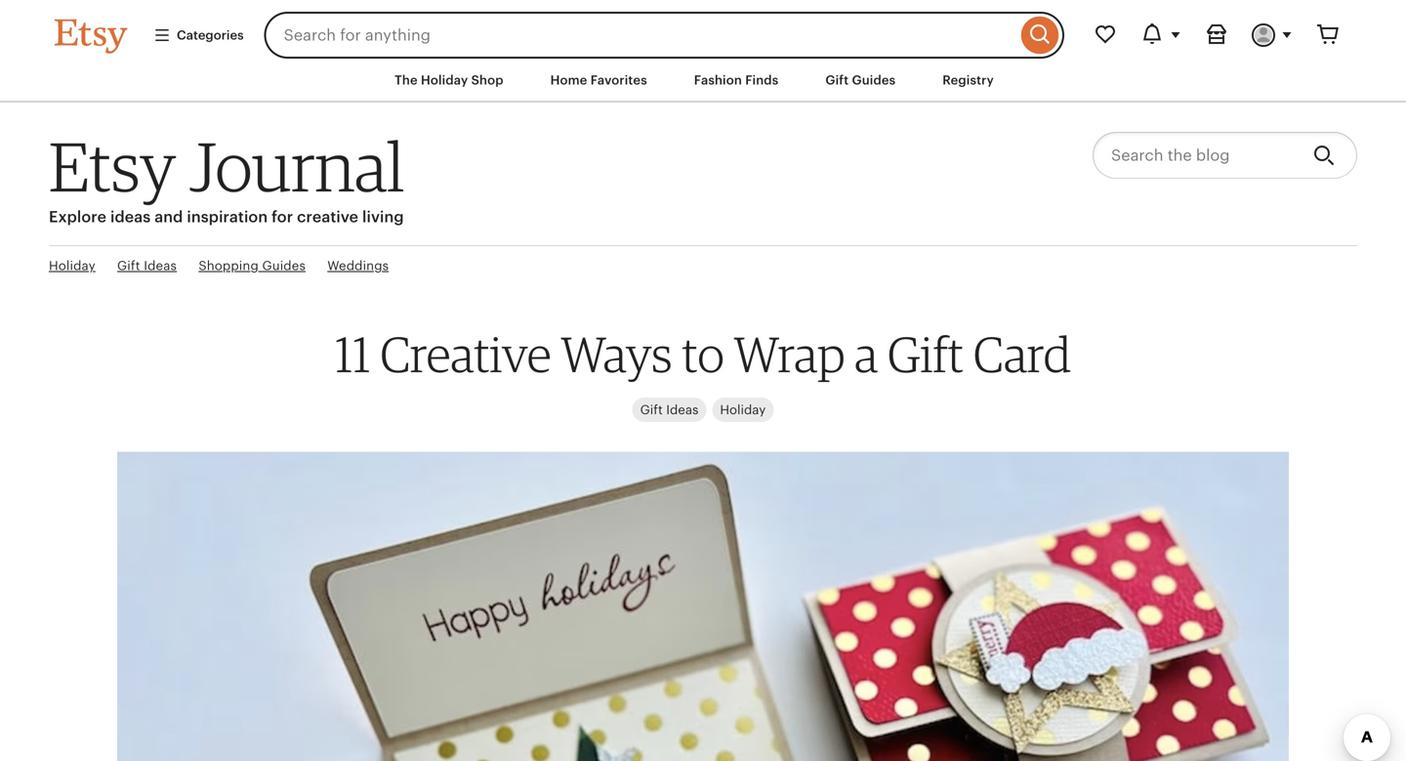 Task type: vqa. For each thing, say whether or not it's contained in the screenshot.
Search the blog 'text box'
yes



Task type: describe. For each thing, give the bounding box(es) containing it.
0 vertical spatial gift ideas link
[[117, 257, 177, 275]]

gift down the ideas
[[117, 259, 140, 273]]

fashion
[[694, 73, 742, 87]]

holiday inside holiday link
[[720, 402, 766, 417]]

11
[[335, 324, 371, 383]]

wrap
[[734, 324, 845, 383]]

creative
[[297, 208, 359, 226]]

to
[[682, 324, 725, 383]]

favorites
[[591, 73, 647, 87]]

11 creative ways to wrap a gift card
[[335, 324, 1072, 383]]

card
[[974, 324, 1072, 383]]

and
[[155, 208, 183, 226]]

0 vertical spatial gift ideas
[[117, 259, 177, 273]]

0 horizontal spatial ideas
[[144, 259, 177, 273]]

holiday inside menu bar
[[421, 73, 468, 87]]

Search the blog text field
[[1093, 132, 1298, 179]]

a
[[855, 324, 878, 383]]

none search field inside categories banner
[[264, 12, 1065, 59]]

1 horizontal spatial gift ideas
[[641, 402, 699, 417]]

ideas
[[110, 208, 151, 226]]

categories button
[[139, 17, 258, 53]]

home
[[551, 73, 588, 87]]

etsy journal link
[[49, 125, 404, 208]]

for
[[272, 208, 293, 226]]

gift down ways
[[641, 402, 663, 417]]

weddings
[[327, 259, 389, 273]]

gift guides
[[826, 73, 896, 87]]

gift inside gift guides 'link'
[[826, 73, 849, 87]]

fashion finds
[[694, 73, 779, 87]]

etsy
[[49, 125, 176, 208]]



Task type: locate. For each thing, give the bounding box(es) containing it.
1 vertical spatial guides
[[262, 259, 306, 273]]

living
[[362, 208, 404, 226]]

menu bar
[[20, 59, 1387, 103]]

1 vertical spatial holiday link
[[713, 398, 774, 422]]

holiday down explore
[[49, 259, 96, 273]]

weddings link
[[327, 257, 389, 275]]

guides
[[852, 73, 896, 87], [262, 259, 306, 273]]

gift card holder ideas image
[[117, 440, 1290, 761]]

1 vertical spatial holiday
[[49, 259, 96, 273]]

guides for gift guides
[[852, 73, 896, 87]]

guides for shopping guides
[[262, 259, 306, 273]]

guides left 'registry'
[[852, 73, 896, 87]]

1 vertical spatial ideas
[[666, 402, 699, 417]]

gift
[[826, 73, 849, 87], [117, 259, 140, 273], [888, 324, 964, 383], [641, 402, 663, 417]]

holiday link
[[49, 257, 96, 275], [713, 398, 774, 422]]

ideas down to
[[666, 402, 699, 417]]

holiday down 11 creative ways to wrap a gift card
[[720, 402, 766, 417]]

gift ideas down to
[[641, 402, 699, 417]]

ideas down and
[[144, 259, 177, 273]]

gift ideas
[[117, 259, 177, 273], [641, 402, 699, 417]]

the holiday shop
[[395, 73, 504, 87]]

inspiration
[[187, 208, 268, 226]]

None search field
[[264, 12, 1065, 59]]

holiday
[[421, 73, 468, 87], [49, 259, 96, 273], [720, 402, 766, 417]]

gift right a
[[888, 324, 964, 383]]

0 vertical spatial guides
[[852, 73, 896, 87]]

menu bar containing the holiday shop
[[20, 59, 1387, 103]]

1 vertical spatial gift ideas
[[641, 402, 699, 417]]

gift guides link
[[811, 63, 911, 98]]

gift ideas down the ideas
[[117, 259, 177, 273]]

registry link
[[928, 63, 1009, 98]]

2 horizontal spatial holiday
[[720, 402, 766, 417]]

registry
[[943, 73, 994, 87]]

1 vertical spatial gift ideas link
[[633, 398, 707, 422]]

1 horizontal spatial holiday link
[[713, 398, 774, 422]]

finds
[[746, 73, 779, 87]]

etsy journal explore ideas and inspiration for creative living
[[49, 125, 404, 226]]

ideas
[[144, 259, 177, 273], [666, 402, 699, 417]]

shop
[[471, 73, 504, 87]]

categories banner
[[20, 0, 1387, 59]]

0 horizontal spatial holiday
[[49, 259, 96, 273]]

gift ideas link down to
[[633, 398, 707, 422]]

home favorites link
[[536, 63, 662, 98]]

0 vertical spatial ideas
[[144, 259, 177, 273]]

journal
[[189, 125, 404, 208]]

the holiday shop link
[[380, 63, 518, 98]]

0 horizontal spatial holiday link
[[49, 257, 96, 275]]

1 horizontal spatial gift ideas link
[[633, 398, 707, 422]]

home favorites
[[551, 73, 647, 87]]

gift right finds
[[826, 73, 849, 87]]

shopping
[[199, 259, 259, 273]]

explore
[[49, 208, 107, 226]]

0 horizontal spatial guides
[[262, 259, 306, 273]]

1 horizontal spatial holiday
[[421, 73, 468, 87]]

gift ideas link down the ideas
[[117, 257, 177, 275]]

ways
[[561, 324, 673, 383]]

fashion finds link
[[680, 63, 794, 98]]

Search for anything text field
[[264, 12, 1017, 59]]

0 horizontal spatial gift ideas link
[[117, 257, 177, 275]]

holiday link down explore
[[49, 257, 96, 275]]

categories
[[177, 28, 244, 42]]

0 vertical spatial holiday link
[[49, 257, 96, 275]]

0 horizontal spatial gift ideas
[[117, 259, 177, 273]]

shopping guides link
[[199, 257, 306, 275]]

holiday right 'the'
[[421, 73, 468, 87]]

1 horizontal spatial ideas
[[666, 402, 699, 417]]

1 horizontal spatial guides
[[852, 73, 896, 87]]

holiday link down 11 creative ways to wrap a gift card
[[713, 398, 774, 422]]

shopping guides
[[199, 259, 306, 273]]

guides down for
[[262, 259, 306, 273]]

creative
[[380, 324, 552, 383]]

gift ideas link
[[117, 257, 177, 275], [633, 398, 707, 422]]

0 vertical spatial holiday
[[421, 73, 468, 87]]

guides inside 'link'
[[852, 73, 896, 87]]

the
[[395, 73, 418, 87]]

2 vertical spatial holiday
[[720, 402, 766, 417]]



